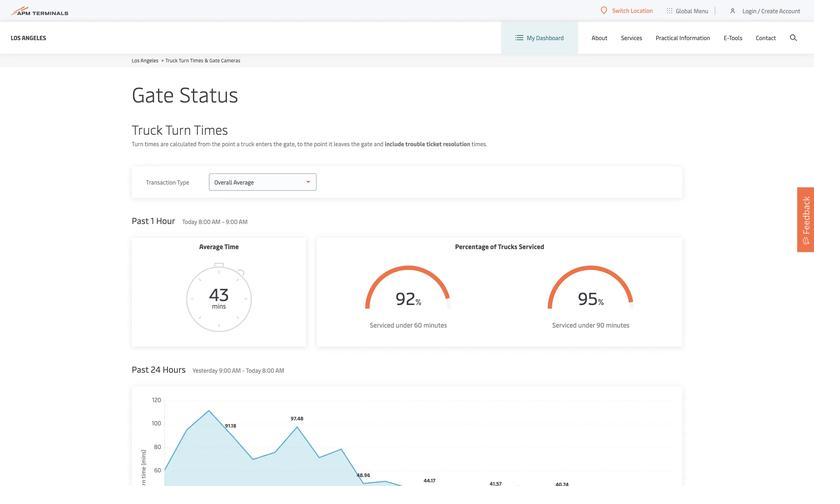 Task type: vqa. For each thing, say whether or not it's contained in the screenshot.
terminal at the top
no



Task type: describe. For each thing, give the bounding box(es) containing it.
feedback
[[801, 197, 813, 235]]

global menu
[[676, 7, 709, 15]]

feedback button
[[798, 188, 815, 252]]

&
[[205, 57, 208, 64]]

0 vertical spatial 9:00
[[226, 218, 238, 226]]

minutes for 92
[[424, 321, 447, 330]]

my
[[527, 34, 535, 42]]

mins
[[212, 302, 226, 311]]

90
[[597, 321, 605, 330]]

past for past 1 hour
[[132, 215, 149, 226]]

e-
[[724, 34, 729, 42]]

serviced under 60 minutes
[[370, 321, 447, 330]]

trucks
[[498, 242, 518, 251]]

tools
[[729, 34, 743, 42]]

truck inside the truck turn times turn times are calculated from the point a truck enters the gate, to the point it leaves the gate and include trouble ticket resolution times.
[[132, 121, 163, 138]]

location
[[631, 6, 653, 14]]

average time
[[199, 242, 239, 251]]

/
[[758, 7, 761, 15]]

times.
[[472, 140, 488, 148]]

practical information button
[[656, 22, 711, 54]]

contact button
[[757, 22, 777, 54]]

hours
[[163, 364, 186, 375]]

0 vertical spatial gate
[[210, 57, 220, 64]]

under for 95
[[579, 321, 595, 330]]

times
[[145, 140, 159, 148]]

los for los angeles
[[11, 34, 21, 41]]

time
[[225, 242, 239, 251]]

95 %
[[578, 286, 605, 310]]

92 %
[[396, 286, 422, 310]]

1 vertical spatial gate
[[132, 80, 174, 108]]

1 vertical spatial turn
[[166, 121, 191, 138]]

0 horizontal spatial today
[[182, 218, 197, 226]]

account
[[780, 7, 801, 15]]

truck turn times turn times are calculated from the point a truck enters the gate, to the point it leaves the gate and include trouble ticket resolution times.
[[132, 121, 488, 148]]

los for los angeles > truck turn times & gate cameras
[[132, 57, 140, 64]]

2 vertical spatial turn
[[132, 140, 143, 148]]

global menu button
[[661, 0, 716, 21]]

type
[[177, 178, 189, 186]]

menu
[[694, 7, 709, 15]]

about button
[[592, 22, 608, 54]]

global
[[676, 7, 693, 15]]

0 horizontal spatial 8:00
[[199, 218, 211, 226]]

1 horizontal spatial serviced
[[519, 242, 545, 251]]

login / create account
[[743, 7, 801, 15]]

1 vertical spatial 9:00
[[219, 367, 231, 375]]

switch location
[[613, 6, 653, 14]]

1 vertical spatial today
[[246, 367, 261, 375]]

1 horizontal spatial los angeles link
[[132, 57, 159, 64]]

- for past 1 hour
[[222, 218, 225, 226]]

2 the from the left
[[274, 140, 282, 148]]

3 the from the left
[[304, 140, 313, 148]]

1 point from the left
[[222, 140, 235, 148]]

% for 95
[[598, 296, 605, 307]]

yesterday 9:00 am - today 8:00 am
[[193, 367, 284, 375]]

60
[[414, 321, 422, 330]]

serviced for 95
[[553, 321, 577, 330]]

status
[[180, 80, 238, 108]]

1 horizontal spatial 8:00
[[262, 367, 274, 375]]

login / create account link
[[730, 0, 801, 21]]

contact
[[757, 34, 777, 42]]

about
[[592, 34, 608, 42]]

switch
[[613, 6, 630, 14]]

are
[[161, 140, 169, 148]]

truck
[[241, 140, 255, 148]]

practical
[[656, 34, 679, 42]]

include
[[385, 140, 404, 148]]

gate status
[[132, 80, 238, 108]]

- for past 24 hours
[[242, 367, 245, 375]]

1
[[151, 215, 154, 226]]

percentage
[[456, 242, 489, 251]]

and
[[374, 140, 384, 148]]

>
[[162, 57, 164, 64]]

0 horizontal spatial los angeles link
[[11, 33, 46, 42]]



Task type: locate. For each thing, give the bounding box(es) containing it.
0 horizontal spatial truck
[[132, 121, 163, 138]]

to
[[297, 140, 303, 148]]

services button
[[622, 22, 643, 54]]

past 24 hours
[[132, 364, 186, 375]]

2 point from the left
[[314, 140, 328, 148]]

point left a
[[222, 140, 235, 148]]

today 8:00 am  - 9:00 am
[[182, 218, 248, 226]]

0 vertical spatial los
[[11, 34, 21, 41]]

turn left times
[[132, 140, 143, 148]]

1 horizontal spatial los
[[132, 57, 140, 64]]

1 horizontal spatial point
[[314, 140, 328, 148]]

cameras
[[221, 57, 241, 64]]

from
[[198, 140, 211, 148]]

1 vertical spatial times
[[194, 121, 228, 138]]

-
[[222, 218, 225, 226], [242, 367, 245, 375]]

0 vertical spatial times
[[190, 57, 203, 64]]

e-tools
[[724, 34, 743, 42]]

leaves
[[334, 140, 350, 148]]

1 vertical spatial truck
[[132, 121, 163, 138]]

1 vertical spatial angeles
[[141, 57, 159, 64]]

0 vertical spatial truck
[[165, 57, 178, 64]]

% up 90 on the right bottom of the page
[[598, 296, 605, 307]]

0 horizontal spatial point
[[222, 140, 235, 148]]

serviced under 90 minutes
[[553, 321, 630, 330]]

truck right >
[[165, 57, 178, 64]]

1 minutes from the left
[[424, 321, 447, 330]]

past
[[132, 215, 149, 226], [132, 364, 149, 375]]

the left gate
[[351, 140, 360, 148]]

the right to
[[304, 140, 313, 148]]

9:00
[[226, 218, 238, 226], [219, 367, 231, 375]]

% inside "92 %"
[[416, 296, 422, 307]]

dashboard
[[537, 34, 564, 42]]

1 the from the left
[[212, 140, 221, 148]]

point
[[222, 140, 235, 148], [314, 140, 328, 148]]

enters
[[256, 140, 272, 148]]

los angeles link
[[11, 33, 46, 42], [132, 57, 159, 64]]

1 horizontal spatial %
[[598, 296, 605, 307]]

1 horizontal spatial -
[[242, 367, 245, 375]]

24
[[151, 364, 161, 375]]

2 % from the left
[[598, 296, 605, 307]]

1 past from the top
[[132, 215, 149, 226]]

the left gate, at left top
[[274, 140, 282, 148]]

turn up calculated
[[166, 121, 191, 138]]

under left "60"
[[396, 321, 413, 330]]

0 horizontal spatial minutes
[[424, 321, 447, 330]]

% for 92
[[416, 296, 422, 307]]

0 horizontal spatial under
[[396, 321, 413, 330]]

0 vertical spatial past
[[132, 215, 149, 226]]

0 horizontal spatial serviced
[[370, 321, 395, 330]]

ticket
[[427, 140, 442, 148]]

my dashboard button
[[516, 22, 564, 54]]

turn right >
[[179, 57, 189, 64]]

it
[[329, 140, 333, 148]]

1 horizontal spatial angeles
[[141, 57, 159, 64]]

0 vertical spatial -
[[222, 218, 225, 226]]

1 horizontal spatial under
[[579, 321, 595, 330]]

1 vertical spatial past
[[132, 364, 149, 375]]

1 vertical spatial -
[[242, 367, 245, 375]]

92
[[396, 286, 416, 310]]

0 vertical spatial today
[[182, 218, 197, 226]]

1 vertical spatial los angeles link
[[132, 57, 159, 64]]

switch location button
[[601, 6, 653, 14]]

minutes right 90 on the right bottom of the page
[[606, 321, 630, 330]]

transaction type
[[146, 178, 189, 186]]

the right from
[[212, 140, 221, 148]]

hour
[[156, 215, 175, 226]]

2 past from the top
[[132, 364, 149, 375]]

0 horizontal spatial gate
[[132, 80, 174, 108]]

1 horizontal spatial truck
[[165, 57, 178, 64]]

average
[[199, 242, 223, 251]]

trouble
[[406, 140, 425, 148]]

times left &
[[190, 57, 203, 64]]

angeles for los angeles > truck turn times & gate cameras
[[141, 57, 159, 64]]

turn
[[179, 57, 189, 64], [166, 121, 191, 138], [132, 140, 143, 148]]

9:00 up time
[[226, 218, 238, 226]]

minutes for 95
[[606, 321, 630, 330]]

practical information
[[656, 34, 711, 42]]

of
[[491, 242, 497, 251]]

times
[[190, 57, 203, 64], [194, 121, 228, 138]]

1 horizontal spatial today
[[246, 367, 261, 375]]

times up from
[[194, 121, 228, 138]]

past for past 24 hours
[[132, 364, 149, 375]]

minutes right "60"
[[424, 321, 447, 330]]

minutes
[[424, 321, 447, 330], [606, 321, 630, 330]]

2 minutes from the left
[[606, 321, 630, 330]]

past left '24'
[[132, 364, 149, 375]]

times inside the truck turn times turn times are calculated from the point a truck enters the gate, to the point it leaves the gate and include trouble ticket resolution times.
[[194, 121, 228, 138]]

truck up times
[[132, 121, 163, 138]]

calculated
[[170, 140, 197, 148]]

past left 1
[[132, 215, 149, 226]]

angeles for los angeles
[[22, 34, 46, 41]]

0 vertical spatial angeles
[[22, 34, 46, 41]]

1 under from the left
[[396, 321, 413, 330]]

0 horizontal spatial -
[[222, 218, 225, 226]]

the
[[212, 140, 221, 148], [274, 140, 282, 148], [304, 140, 313, 148], [351, 140, 360, 148]]

1 vertical spatial 8:00
[[262, 367, 274, 375]]

point left it
[[314, 140, 328, 148]]

percentage of trucks serviced
[[456, 242, 545, 251]]

% inside '95 %'
[[598, 296, 605, 307]]

under
[[396, 321, 413, 330], [579, 321, 595, 330]]

%
[[416, 296, 422, 307], [598, 296, 605, 307]]

serviced
[[519, 242, 545, 251], [370, 321, 395, 330], [553, 321, 577, 330]]

e-tools button
[[724, 22, 743, 54]]

my dashboard
[[527, 34, 564, 42]]

under left 90 on the right bottom of the page
[[579, 321, 595, 330]]

2 under from the left
[[579, 321, 595, 330]]

gate
[[210, 57, 220, 64], [132, 80, 174, 108]]

a
[[237, 140, 240, 148]]

0 vertical spatial turn
[[179, 57, 189, 64]]

1 horizontal spatial gate
[[210, 57, 220, 64]]

transaction
[[146, 178, 176, 186]]

1 vertical spatial los
[[132, 57, 140, 64]]

serviced for 92
[[370, 321, 395, 330]]

0 vertical spatial 8:00
[[199, 218, 211, 226]]

gate,
[[284, 140, 296, 148]]

0 vertical spatial los angeles link
[[11, 33, 46, 42]]

gate right &
[[210, 57, 220, 64]]

95
[[578, 286, 598, 310]]

gate
[[361, 140, 373, 148]]

information
[[680, 34, 711, 42]]

4 the from the left
[[351, 140, 360, 148]]

0 horizontal spatial los
[[11, 34, 21, 41]]

gate down >
[[132, 80, 174, 108]]

resolution
[[443, 140, 471, 148]]

am
[[212, 218, 221, 226], [239, 218, 248, 226], [232, 367, 241, 375], [276, 367, 284, 375]]

0 horizontal spatial angeles
[[22, 34, 46, 41]]

% up "60"
[[416, 296, 422, 307]]

yesterday
[[193, 367, 218, 375]]

services
[[622, 34, 643, 42]]

9:00 right yesterday
[[219, 367, 231, 375]]

0 horizontal spatial %
[[416, 296, 422, 307]]

8:00
[[199, 218, 211, 226], [262, 367, 274, 375]]

2 horizontal spatial serviced
[[553, 321, 577, 330]]

1 horizontal spatial minutes
[[606, 321, 630, 330]]

43
[[209, 282, 229, 306]]

1 % from the left
[[416, 296, 422, 307]]

los angeles
[[11, 34, 46, 41]]

past 1 hour
[[132, 215, 175, 226]]

create
[[762, 7, 779, 15]]

los angeles > truck turn times & gate cameras
[[132, 57, 241, 64]]

truck
[[165, 57, 178, 64], [132, 121, 163, 138]]

under for 92
[[396, 321, 413, 330]]

login
[[743, 7, 757, 15]]

los
[[11, 34, 21, 41], [132, 57, 140, 64]]



